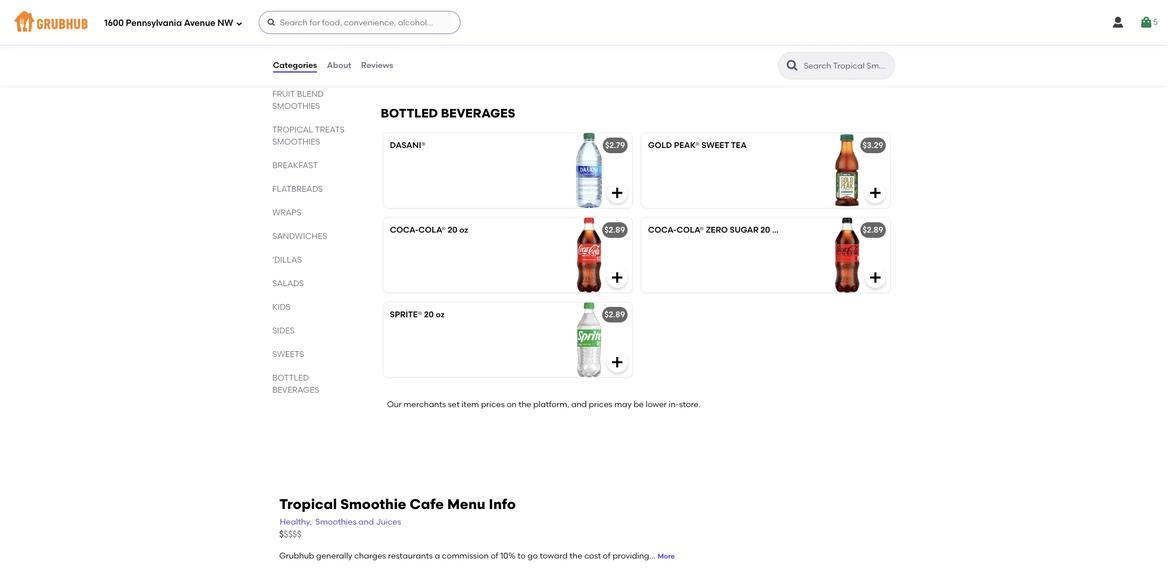 Task type: vqa. For each thing, say whether or not it's contained in the screenshot.
'Categories' button
yes



Task type: describe. For each thing, give the bounding box(es) containing it.
categories
[[273, 60, 317, 70]]

menu
[[447, 496, 486, 513]]

cola® for zero
[[677, 225, 704, 235]]

sprite® 20 oz image
[[546, 302, 632, 377]]

smoothies for tropical
[[272, 137, 320, 147]]

sprite®
[[390, 310, 422, 320]]

healthy, button
[[279, 517, 312, 529]]

strawberry
[[420, 14, 475, 24]]

Search for food, convenience, alcohol... search field
[[259, 11, 460, 34]]

kids
[[272, 303, 291, 312]]

store.
[[679, 400, 701, 410]]

fruit blend smoothies tab
[[272, 88, 353, 112]]

tropical treats smoothies tab
[[272, 124, 353, 148]]

2 prices from the left
[[589, 400, 613, 410]]

charges
[[354, 552, 386, 562]]

bottled beverages inside tab
[[272, 373, 319, 395]]

commission
[[442, 552, 489, 562]]

smoothies for fruit
[[272, 101, 320, 111]]

sweet
[[702, 140, 729, 150]]

coca-cola® 20 oz
[[390, 225, 468, 235]]

bottled beverages tab
[[272, 372, 353, 397]]

main navigation navigation
[[0, 0, 1167, 45]]

coca-cola® 20 oz image
[[546, 218, 632, 293]]

5
[[1153, 17, 1158, 27]]

juices
[[376, 518, 401, 527]]

2 horizontal spatial 20
[[761, 225, 770, 235]]

'dillas tab
[[272, 254, 353, 266]]

in-
[[669, 400, 679, 410]]

restaurants
[[388, 552, 433, 562]]

fruit blend smoothies
[[272, 89, 324, 111]]

svg image for edible lime straw 'image'
[[868, 60, 882, 74]]

smoothies for super
[[272, 30, 320, 40]]

more
[[658, 553, 675, 561]]

tea
[[731, 140, 747, 150]]

strawberry
[[390, 30, 432, 40]]

'dillas
[[272, 255, 302, 265]]

balanced fusion smoothies
[[272, 54, 350, 75]]

edible
[[390, 14, 418, 24]]

wraps tab
[[272, 207, 353, 219]]

salads
[[272, 279, 304, 289]]

bottled inside bottled beverages
[[272, 373, 309, 383]]

lower
[[646, 400, 667, 410]]

coca- for coca-cola® 20 oz
[[390, 225, 419, 235]]

a
[[435, 552, 440, 562]]

flavored
[[434, 30, 466, 40]]

coca- for coca-cola® zero sugar 20 oz
[[648, 225, 677, 235]]

more button
[[658, 552, 675, 562]]

generally
[[316, 552, 352, 562]]

tropical
[[279, 496, 337, 513]]

coca-cola® zero sugar 20 oz image
[[804, 218, 890, 293]]

balanced
[[272, 54, 317, 63]]

and for juices
[[358, 518, 374, 527]]

dasani®
[[390, 140, 426, 150]]

breakfast tab
[[272, 160, 353, 172]]

set
[[448, 400, 460, 410]]

straw
[[477, 14, 506, 24]]

sides
[[272, 326, 295, 336]]

breakfast
[[272, 161, 318, 171]]

super veggie smoothies tab
[[272, 17, 353, 41]]

reviews
[[361, 60, 393, 70]]

sandwiches
[[272, 232, 327, 241]]

edible
[[508, 30, 532, 40]]

1 prices from the left
[[481, 400, 505, 410]]

...
[[649, 552, 656, 562]]

$2.89 for sugar
[[863, 225, 883, 235]]

grubhub
[[279, 552, 314, 562]]

dasani® image
[[546, 133, 632, 208]]

kids tab
[[272, 301, 353, 314]]

flatbreads tab
[[272, 183, 353, 195]]

Search Tropical Smoothie Cafe  search field
[[803, 61, 891, 71]]

categories button
[[272, 45, 318, 86]]

1 horizontal spatial oz
[[459, 225, 468, 235]]

svg image for coca-cola® 20 oz image
[[610, 271, 624, 285]]

nw
[[218, 18, 233, 28]]

tropical
[[272, 125, 313, 135]]

sides tab
[[272, 325, 353, 337]]

edible strawberry straw image
[[546, 7, 632, 82]]

about
[[327, 60, 351, 70]]

cola® for 20
[[419, 225, 446, 235]]

platform,
[[533, 400, 569, 410]]

sweets
[[272, 350, 304, 360]]

smoothie
[[340, 496, 406, 513]]

0 horizontal spatial 20
[[424, 310, 434, 320]]

10%
[[500, 552, 516, 562]]

info
[[489, 496, 516, 513]]

1 horizontal spatial bottled
[[381, 106, 438, 120]]

veggie
[[300, 18, 331, 28]]

$
[[279, 530, 284, 540]]

providing
[[613, 552, 649, 562]]



Task type: locate. For each thing, give the bounding box(es) containing it.
2 smoothies from the top
[[272, 66, 320, 75]]

smoothies for balanced
[[272, 66, 320, 75]]

cafe
[[410, 496, 444, 513]]

of left 10%
[[491, 552, 499, 562]]

pennsylvania
[[126, 18, 182, 28]]

0 horizontal spatial and
[[358, 518, 374, 527]]

2 horizontal spatial and
[[571, 400, 587, 410]]

super veggie smoothies
[[272, 18, 331, 40]]

bottled up dasani®
[[381, 106, 438, 120]]

1 horizontal spatial of
[[603, 552, 611, 562]]

1600 pennsylvania avenue nw
[[104, 18, 233, 28]]

0 horizontal spatial coca-
[[390, 225, 419, 235]]

1 horizontal spatial beverages
[[441, 106, 515, 120]]

smoothies down balanced
[[272, 66, 320, 75]]

to
[[518, 552, 526, 562]]

1 smoothies from the top
[[272, 30, 320, 40]]

zero
[[706, 225, 728, 235]]

and left the 100% in the top of the page
[[468, 30, 483, 40]]

avenue
[[184, 18, 215, 28]]

1 horizontal spatial prices
[[589, 400, 613, 410]]

our merchants set item prices on the platform, and prices may be lower in-store.
[[387, 400, 701, 410]]

3 smoothies from the top
[[272, 101, 320, 111]]

$$$$$
[[279, 530, 301, 540]]

2 coca- from the left
[[648, 225, 677, 235]]

reviews button
[[361, 45, 394, 86]]

0 horizontal spatial cola®
[[419, 225, 446, 235]]

of
[[491, 552, 499, 562], [603, 552, 611, 562]]

peak®
[[674, 140, 700, 150]]

1 horizontal spatial the
[[570, 552, 583, 562]]

about button
[[326, 45, 352, 86]]

0 horizontal spatial oz
[[436, 310, 445, 320]]

our
[[387, 400, 402, 410]]

0 horizontal spatial prices
[[481, 400, 505, 410]]

1 horizontal spatial bottled beverages
[[381, 106, 515, 120]]

oz
[[459, 225, 468, 235], [772, 225, 781, 235], [436, 310, 445, 320]]

1 horizontal spatial coca-
[[648, 225, 677, 235]]

coca-cola® zero sugar 20 oz
[[648, 225, 781, 235]]

merchants
[[404, 400, 446, 410]]

$2.89 for oz
[[605, 225, 625, 235]]

strawberry flavored and 100% edible
[[390, 30, 532, 40]]

smoothies down super on the left of page
[[272, 30, 320, 40]]

2 vertical spatial and
[[358, 518, 374, 527]]

be
[[634, 400, 644, 410]]

search icon image
[[785, 59, 799, 73]]

2 of from the left
[[603, 552, 611, 562]]

and right platform,
[[571, 400, 587, 410]]

treats
[[315, 125, 345, 135]]

$2.89
[[605, 225, 625, 235], [863, 225, 883, 235], [605, 310, 625, 320]]

1600
[[104, 18, 124, 28]]

smoothies and juices button
[[315, 517, 402, 529]]

cola®
[[419, 225, 446, 235], [677, 225, 704, 235]]

cost
[[584, 552, 601, 562]]

sandwiches tab
[[272, 231, 353, 243]]

edible strawberry straw
[[390, 14, 506, 24]]

1 cola® from the left
[[419, 225, 446, 235]]

0 horizontal spatial bottled beverages
[[272, 373, 319, 395]]

2 cola® from the left
[[677, 225, 704, 235]]

bottled beverages up dasani®
[[381, 106, 515, 120]]

blend
[[297, 89, 324, 99]]

1 horizontal spatial cola®
[[677, 225, 704, 235]]

0 vertical spatial and
[[468, 30, 483, 40]]

0 vertical spatial bottled
[[381, 106, 438, 120]]

bottled down sweets
[[272, 373, 309, 383]]

and for 100%
[[468, 30, 483, 40]]

beverages inside tab
[[272, 386, 319, 395]]

fruit
[[272, 89, 295, 99]]

gold peak® sweet tea image
[[804, 133, 890, 208]]

item
[[462, 400, 479, 410]]

flatbreads
[[272, 184, 323, 194]]

smoothies down "tropical"
[[272, 137, 320, 147]]

on
[[507, 400, 517, 410]]

0 vertical spatial the
[[519, 400, 531, 410]]

$2.79
[[605, 140, 625, 150]]

1 vertical spatial and
[[571, 400, 587, 410]]

1 vertical spatial bottled beverages
[[272, 373, 319, 395]]

edible lime straw image
[[804, 7, 890, 82]]

grubhub generally charges restaurants a commission of 10% to go toward the cost of providing ... more
[[279, 552, 675, 562]]

gold
[[648, 140, 672, 150]]

0 horizontal spatial beverages
[[272, 386, 319, 395]]

5 button
[[1139, 12, 1158, 33]]

healthy,
[[280, 518, 312, 527]]

coca-
[[390, 225, 419, 235], [648, 225, 677, 235]]

1 coca- from the left
[[390, 225, 419, 235]]

of right "cost"
[[603, 552, 611, 562]]

0 vertical spatial bottled beverages
[[381, 106, 515, 120]]

1 of from the left
[[491, 552, 499, 562]]

smoothies inside balanced fusion smoothies
[[272, 66, 320, 75]]

0 horizontal spatial bottled
[[272, 373, 309, 383]]

and down smoothie
[[358, 518, 374, 527]]

svg image
[[1139, 16, 1153, 29], [868, 60, 882, 74], [610, 271, 624, 285], [610, 355, 624, 369]]

smoothies
[[315, 518, 357, 527]]

smoothies inside fruit blend smoothies
[[272, 101, 320, 111]]

tropical smoothie cafe  menu info
[[279, 496, 516, 513]]

toward
[[540, 552, 568, 562]]

balanced fusion smoothies tab
[[272, 52, 353, 77]]

tropical treats smoothies
[[272, 125, 345, 147]]

bottled beverages
[[381, 106, 515, 120], [272, 373, 319, 395]]

salads tab
[[272, 278, 353, 290]]

svg image
[[1111, 16, 1125, 29], [267, 18, 276, 27], [236, 20, 242, 27], [610, 186, 624, 200], [868, 186, 882, 200], [868, 271, 882, 285]]

sugar
[[730, 225, 759, 235]]

1 horizontal spatial 20
[[448, 225, 457, 235]]

smoothies inside super veggie smoothies
[[272, 30, 320, 40]]

wraps
[[272, 208, 301, 218]]

fusion
[[319, 54, 350, 63]]

100%
[[485, 30, 506, 40]]

the left "cost"
[[570, 552, 583, 562]]

svg image for sprite® 20 oz image
[[610, 355, 624, 369]]

sprite® 20 oz
[[390, 310, 445, 320]]

bottled beverages down sweets
[[272, 373, 319, 395]]

4 smoothies from the top
[[272, 137, 320, 147]]

smoothies inside tropical treats smoothies
[[272, 137, 320, 147]]

prices left may
[[589, 400, 613, 410]]

0 horizontal spatial of
[[491, 552, 499, 562]]

the right on
[[519, 400, 531, 410]]

the
[[519, 400, 531, 410], [570, 552, 583, 562]]

1 vertical spatial bottled
[[272, 373, 309, 383]]

1 vertical spatial beverages
[[272, 386, 319, 395]]

go
[[528, 552, 538, 562]]

beverages
[[441, 106, 515, 120], [272, 386, 319, 395]]

0 horizontal spatial the
[[519, 400, 531, 410]]

sweets tab
[[272, 349, 353, 361]]

bottled
[[381, 106, 438, 120], [272, 373, 309, 383]]

20
[[448, 225, 457, 235], [761, 225, 770, 235], [424, 310, 434, 320]]

healthy, smoothies and juices
[[280, 518, 401, 527]]

gold peak® sweet tea
[[648, 140, 747, 150]]

prices left on
[[481, 400, 505, 410]]

1 horizontal spatial and
[[468, 30, 483, 40]]

super
[[272, 18, 298, 28]]

0 vertical spatial beverages
[[441, 106, 515, 120]]

smoothies down fruit
[[272, 101, 320, 111]]

may
[[615, 400, 632, 410]]

$3.29
[[863, 140, 883, 150]]

svg image inside 5 button
[[1139, 16, 1153, 29]]

1 vertical spatial the
[[570, 552, 583, 562]]

prices
[[481, 400, 505, 410], [589, 400, 613, 410]]

2 horizontal spatial oz
[[772, 225, 781, 235]]



